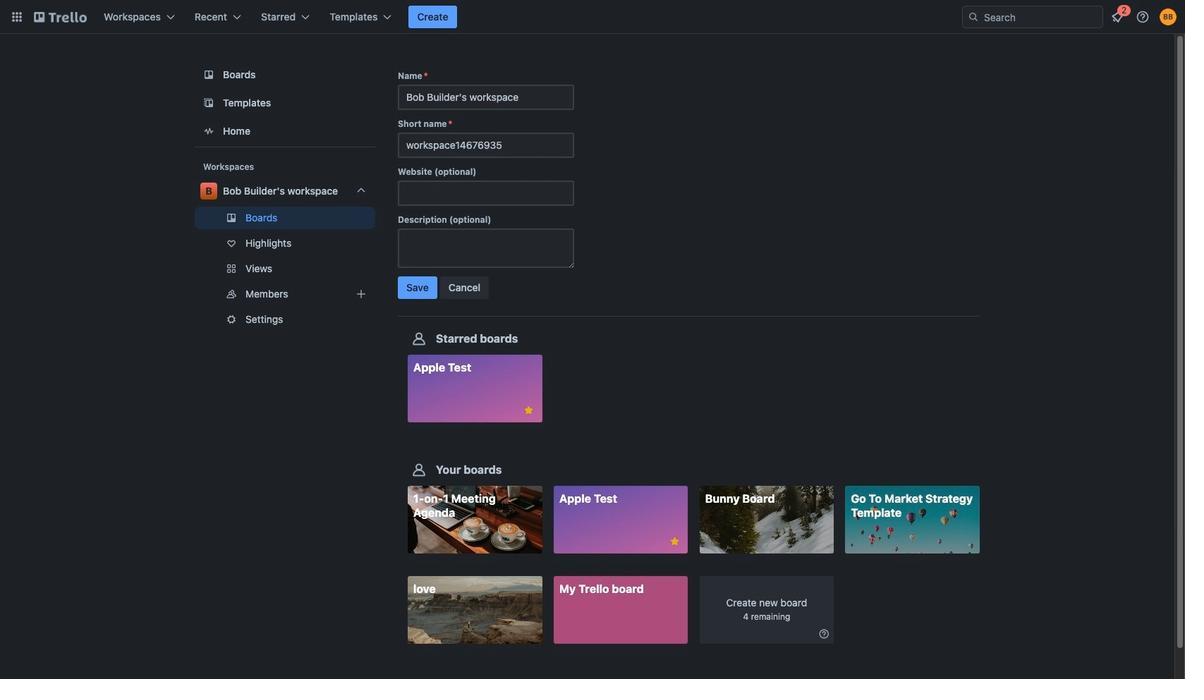 Task type: describe. For each thing, give the bounding box(es) containing it.
0 horizontal spatial click to unstar this board. it will be removed from your starred list. image
[[522, 404, 535, 417]]

add image
[[353, 286, 370, 303]]

open information menu image
[[1136, 10, 1150, 24]]

sm image
[[817, 627, 831, 642]]

none text field inside the organizationdetailform element
[[398, 85, 574, 110]]

board image
[[200, 66, 217, 83]]

primary element
[[0, 0, 1185, 34]]

organizationdetailform element
[[398, 71, 980, 305]]

1 horizontal spatial click to unstar this board. it will be removed from your starred list. image
[[668, 536, 681, 548]]

search image
[[968, 11, 979, 23]]



Task type: vqa. For each thing, say whether or not it's contained in the screenshot.
text field
yes



Task type: locate. For each thing, give the bounding box(es) containing it.
home image
[[200, 123, 217, 140]]

click to unstar this board. it will be removed from your starred list. image
[[522, 404, 535, 417], [668, 536, 681, 548]]

bob builder (bobbuilder40) image
[[1160, 8, 1177, 25]]

2 notifications image
[[1109, 8, 1126, 25]]

0 vertical spatial click to unstar this board. it will be removed from your starred list. image
[[522, 404, 535, 417]]

template board image
[[200, 95, 217, 111]]

Search field
[[979, 6, 1103, 28]]

1 vertical spatial click to unstar this board. it will be removed from your starred list. image
[[668, 536, 681, 548]]

None text field
[[398, 85, 574, 110]]

back to home image
[[34, 6, 87, 28]]

None text field
[[398, 133, 574, 158], [398, 181, 574, 206], [398, 229, 574, 268], [398, 133, 574, 158], [398, 181, 574, 206], [398, 229, 574, 268]]



